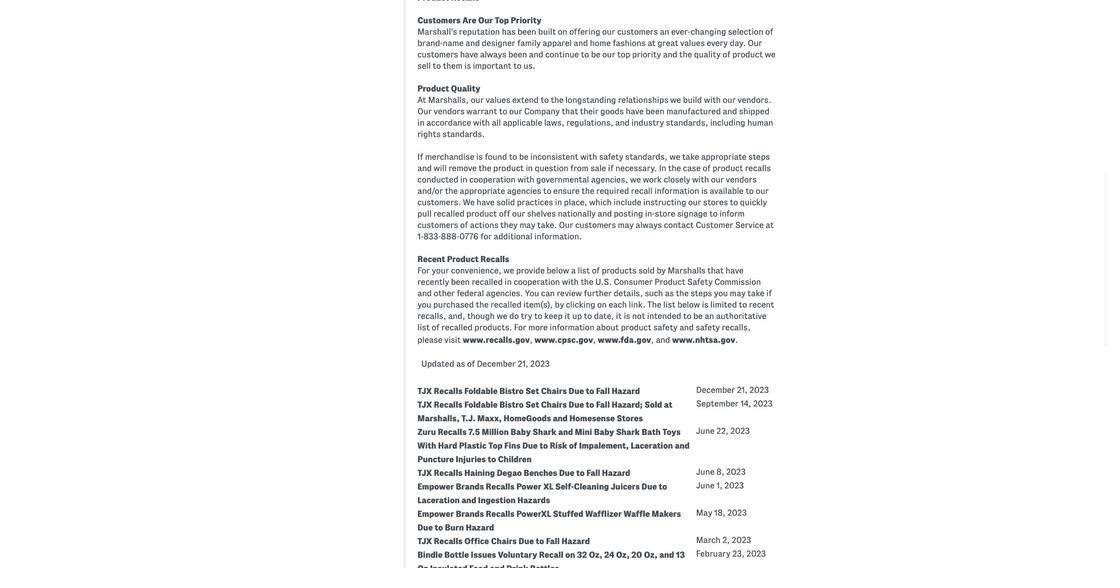 Task type: describe. For each thing, give the bounding box(es) containing it.
the down found
[[479, 164, 492, 173]]

top inside zuru recalls 7.5 million baby shark and mini baby shark bath toys with hard plastic top fins due to risk of impalement, laceration and puncture injuries to children
[[489, 442, 503, 451]]

833-
[[424, 232, 441, 241]]

recalls inside recent product recalls for your convenience, we provide below a list of products sold by marshalls that have recently been recalled in cooperation with the u.s. consumer product safety commission and other federal agencies. you can review further details, such as the steps you may take if you purchased the recalled item(s), by clicking on each link. the list below is limited to recent recalls, and, though we do try to keep it up to date, it is not intended to be an authoritative list of recalled products. for more information about product safety and safety recalls, please visit
[[481, 255, 509, 264]]

0 vertical spatial recalls,
[[418, 312, 446, 321]]

due inside empower brands recalls powerxl stuffed wafflizer waffle makers due to burn hazard
[[418, 524, 433, 533]]

customers
[[418, 16, 461, 25]]

september
[[697, 400, 739, 409]]

juicers
[[611, 483, 640, 492]]

solid
[[497, 198, 515, 207]]

our inside 'if merchandise is found to be inconsistent with safety standards, we take appropriate steps and will remove the product in question from sale if necessary. in the case of product recalls conducted in cooperation with governmental agencies, we work closely with our vendors and/or the appropriate agencies to ensure the required recall information is available to our customers. we have solid practices in place, which include instructing our stores to quickly pull recalled product off our shelves nationally and posting in-store signage to inform customers of actions they may take. our customers may always contact customer service at 1-833-888-0776 for additional information.'
[[559, 221, 574, 230]]

foldable for tjx recalls foldable bistro set chairs due to fall hazard
[[465, 387, 498, 396]]

tjx recalls office chairs due to fall hazard
[[418, 537, 590, 546]]

is left limited
[[702, 300, 709, 309]]

selection
[[728, 27, 764, 36]]

bottles
[[530, 565, 559, 568]]

product inside customers are our top priority marshall's reputation has been built on offering our customers an ever-changing selection of brand-name and designer family apparel and home fashions at great values every day. our customers have always been and continue to be our top priority and the quality of product we sell to them is important to us.
[[733, 50, 763, 59]]

of up "please"
[[432, 323, 440, 332]]

be inside 'if merchandise is found to be inconsistent with safety standards, we take appropriate steps and will remove the product in question from sale if necessary. in the case of product recalls conducted in cooperation with governmental agencies, we work closely with our vendors and/or the appropriate agencies to ensure the required recall information is available to our customers. we have solid practices in place, which include instructing our stores to quickly pull recalled product off our shelves nationally and posting in-store signage to inform customers of actions they may take. our customers may always contact customer service at 1-833-888-0776 for additional information.'
[[519, 152, 529, 161]]

item(s),
[[524, 300, 553, 309]]

tjx for tjx recalls foldable bistro set chairs due to fall hazard
[[418, 387, 432, 396]]

february
[[697, 550, 731, 559]]

that inside product quality at marshalls, our values extend to the longstanding relationships we build with our vendors. our vendors warrant to our company that their goods have been manufactured and shipped in accordance with all applicable laws, regulations, and industry standards, including human rights standards.
[[562, 107, 578, 116]]

top
[[618, 50, 631, 59]]

hazard inside empower brands recalls powerxl stuffed wafflizer waffle makers due to burn hazard
[[466, 524, 494, 533]]

bistro for tjx recalls foldable bistro set chairs due to fall hazard
[[500, 387, 524, 396]]

1 horizontal spatial 21,
[[737, 386, 748, 395]]

of right the case
[[703, 164, 711, 173]]

as inside recent product recalls for your convenience, we provide below a list of products sold by marshalls that have recently been recalled in cooperation with the u.s. consumer product safety commission and other federal agencies. you can review further details, such as the steps you may take if you purchased the recalled item(s), by clicking on each link. the list below is limited to recent recalls, and, though we do try to keep it up to date, it is not intended to be an authoritative list of recalled products. for more information about product safety and safety recalls, please visit
[[665, 289, 674, 298]]

bindle bottle issues voluntary recall on 32 oz, 24 oz, 20 oz, and 13 oz insulated food and drink bottles link
[[418, 551, 685, 568]]

the up place,
[[582, 186, 595, 196]]

purchased
[[433, 300, 474, 309]]

chairs for hazard;
[[541, 401, 567, 410]]

in inside product quality at marshalls, our values extend to the longstanding relationships we build with our vendors. our vendors warrant to our company that their goods have been manufactured and shipped in accordance with all applicable laws, regulations, and industry standards, including human rights standards.
[[418, 118, 425, 127]]

work
[[643, 175, 662, 184]]

0 horizontal spatial by
[[555, 300, 564, 309]]

risk
[[550, 442, 567, 451]]

empower for burn
[[418, 510, 454, 519]]

2023 up tjx recalls foldable bistro set chairs due to fall hazard link
[[531, 359, 550, 369]]

tjx recalls foldable bistro set chairs due to fall hazard
[[418, 387, 640, 396]]

of up u.s.
[[592, 266, 600, 275]]

brands for and
[[456, 483, 484, 492]]

june 8, 2023
[[697, 468, 746, 477]]

recalled inside 'if merchandise is found to be inconsistent with safety standards, we take appropriate steps and will remove the product in question from sale if necessary. in the case of product recalls conducted in cooperation with governmental agencies, we work closely with our vendors and/or the appropriate agencies to ensure the required recall information is available to our customers. we have solid practices in place, which include instructing our stores to quickly pull recalled product off our shelves nationally and posting in-store signage to inform customers of actions they may take. our customers may always contact customer service at 1-833-888-0776 for additional information.'
[[434, 209, 465, 218]]

signage
[[678, 209, 708, 218]]

1 vertical spatial as
[[456, 359, 465, 369]]

practices
[[517, 198, 553, 207]]

burn
[[445, 524, 464, 533]]

manufactured
[[667, 107, 721, 116]]

1 horizontal spatial list
[[578, 266, 590, 275]]

product up actions
[[467, 209, 497, 218]]

if inside 'if merchandise is found to be inconsistent with safety standards, we take appropriate steps and will remove the product in question from sale if necessary. in the case of product recalls conducted in cooperation with governmental agencies, we work closely with our vendors and/or the appropriate agencies to ensure the required recall information is available to our customers. we have solid practices in place, which include instructing our stores to quickly pull recalled product off our shelves nationally and posting in-store signage to inform customers of actions they may take. our customers may always contact customer service at 1-833-888-0776 for additional information.'
[[608, 164, 614, 173]]

with down the case
[[693, 175, 709, 184]]

is left found
[[477, 152, 483, 161]]

2 oz, from the left
[[616, 551, 630, 560]]

customers down brand-
[[418, 50, 458, 59]]

accordance
[[427, 118, 471, 127]]

2 vertical spatial product
[[655, 277, 686, 287]]

standards, inside product quality at marshalls, our values extend to the longstanding relationships we build with our vendors. our vendors warrant to our company that their goods have been manufactured and shipped in accordance with all applicable laws, regulations, and industry standards, including human rights standards.
[[666, 118, 709, 127]]

the up further
[[581, 277, 594, 287]]

1 horizontal spatial below
[[678, 300, 700, 309]]

recalled down the convenience,
[[472, 277, 503, 287]]

powerxl
[[517, 510, 551, 519]]

federal
[[457, 289, 484, 298]]

our right off
[[512, 209, 525, 218]]

recalls
[[745, 164, 771, 173]]

is left not
[[624, 312, 631, 321]]

our inside product quality at marshalls, our values extend to the longstanding relationships we build with our vendors. our vendors warrant to our company that their goods have been manufactured and shipped in accordance with all applicable laws, regulations, and industry standards, including human rights standards.
[[418, 107, 432, 116]]

on inside recent product recalls for your convenience, we provide below a list of products sold by marshalls that have recently been recalled in cooperation with the u.s. consumer product safety commission and other federal agencies. you can review further details, such as the steps you may take if you purchased the recalled item(s), by clicking on each link. the list below is limited to recent recalls, and, though we do try to keep it up to date, it is not intended to be an authoritative list of recalled products. for more information about product safety and safety recalls, please visit
[[598, 300, 607, 309]]

1 horizontal spatial may
[[618, 221, 634, 230]]

priority
[[633, 50, 661, 59]]

june for june 8, 2023
[[697, 468, 715, 477]]

hard
[[438, 442, 457, 451]]

be inside customers are our top priority marshall's reputation has been built on offering our customers an ever-changing selection of brand-name and designer family apparel and home fashions at great values every day. our customers have always been and continue to be our top priority and the quality of product we sell to them is important to us.
[[591, 50, 601, 59]]

2023 for june 8, 2023
[[727, 468, 746, 477]]

www.recalls.gov , www.cpsc.gov , www.fda.gov , and www.nhtsa.gov .
[[463, 336, 738, 345]]

if inside recent product recalls for your convenience, we provide below a list of products sold by marshalls that have recently been recalled in cooperation with the u.s. consumer product safety commission and other federal agencies. you can review further details, such as the steps you may take if you purchased the recalled item(s), by clicking on each link. the list below is limited to recent recalls, and, though we do try to keep it up to date, it is not intended to be an authoritative list of recalled products. for more information about product safety and safety recalls, please visit
[[767, 289, 772, 298]]

off
[[499, 209, 510, 218]]

human
[[748, 118, 774, 127]]

www.nhtsa.gov
[[672, 336, 736, 345]]

recalls down updated
[[434, 387, 463, 396]]

limited
[[711, 300, 737, 309]]

closely
[[664, 175, 691, 184]]

question
[[535, 164, 569, 173]]

marshalls
[[668, 266, 706, 275]]

product up available
[[713, 164, 743, 173]]

of inside zuru recalls 7.5 million baby shark and mini baby shark bath toys with hard plastic top fins due to risk of impalement, laceration and puncture injuries to children
[[569, 442, 578, 451]]

vendors inside 'if merchandise is found to be inconsistent with safety standards, we take appropriate steps and will remove the product in question from sale if necessary. in the case of product recalls conducted in cooperation with governmental agencies, we work closely with our vendors and/or the appropriate agencies to ensure the required recall information is available to our customers. we have solid practices in place, which include instructing our stores to quickly pull recalled product off our shelves nationally and posting in-store signage to inform customers of actions they may take. our customers may always contact customer service at 1-833-888-0776 for additional information.'
[[726, 175, 757, 184]]

with right 'build'
[[704, 95, 721, 105]]

on inside bindle bottle issues voluntary recall on 32 oz, 24 oz, 20 oz, and 13 oz insulated food and drink bottles
[[566, 551, 575, 560]]

place,
[[564, 198, 588, 207]]

standards.
[[443, 130, 485, 139]]

tjx recalls haining degao benches due to fall hazard link
[[418, 469, 631, 478]]

in down ensure
[[555, 198, 562, 207]]

apparel
[[543, 38, 572, 48]]

million
[[482, 428, 509, 437]]

product down found
[[494, 164, 524, 173]]

about
[[597, 323, 619, 332]]

1 vertical spatial list
[[664, 300, 676, 309]]

1 horizontal spatial you
[[714, 289, 728, 298]]

priority
[[511, 16, 542, 25]]

not
[[632, 312, 646, 321]]

our up signage
[[689, 198, 702, 207]]

the up though
[[476, 300, 489, 309]]

steps inside recent product recalls for your convenience, we provide below a list of products sold by marshalls that have recently been recalled in cooperation with the u.s. consumer product safety commission and other federal agencies. you can review further details, such as the steps you may take if you purchased the recalled item(s), by clicking on each link. the list below is limited to recent recalls, and, though we do try to keep it up to date, it is not intended to be an authoritative list of recalled products. for more information about product safety and safety recalls, please visit
[[691, 289, 712, 298]]

the down safety
[[676, 289, 689, 298]]

sold
[[639, 266, 655, 275]]

standards, inside 'if merchandise is found to be inconsistent with safety standards, we take appropriate steps and will remove the product in question from sale if necessary. in the case of product recalls conducted in cooperation with governmental agencies, we work closely with our vendors and/or the appropriate agencies to ensure the required recall information is available to our customers. we have solid practices in place, which include instructing our stores to quickly pull recalled product off our shelves nationally and posting in-store signage to inform customers of actions they may take. our customers may always contact customer service at 1-833-888-0776 for additional information.'
[[626, 152, 668, 161]]

hazard up juicers
[[602, 469, 631, 478]]

.
[[736, 336, 738, 345]]

warrant
[[467, 107, 497, 116]]

they
[[501, 221, 518, 230]]

sold
[[645, 401, 663, 410]]

customers up fashions
[[618, 27, 658, 36]]

other
[[434, 289, 455, 298]]

and,
[[448, 312, 466, 321]]

great
[[658, 38, 679, 48]]

june for june 22, 2023
[[697, 427, 715, 436]]

zuru recalls 7.5 million baby shark and mini baby shark bath toys with hard plastic top fins due to risk of impalement, laceration and puncture injuries to children link
[[418, 428, 690, 464]]

to inside tjx recalls foldable bistro set chairs due to fall hazard; sold at marshalls, t.j. maxx, homegoods and homesense stores
[[586, 401, 595, 410]]

june for june 1, 2023
[[697, 482, 715, 491]]

laceration inside zuru recalls 7.5 million baby shark and mini baby shark bath toys with hard plastic top fins due to risk of impalement, laceration and puncture injuries to children
[[631, 442, 673, 451]]

information inside 'if merchandise is found to be inconsistent with safety standards, we take appropriate steps and will remove the product in question from sale if necessary. in the case of product recalls conducted in cooperation with governmental agencies, we work closely with our vendors and/or the appropriate agencies to ensure the required recall information is available to our customers. we have solid practices in place, which include instructing our stores to quickly pull recalled product off our shelves nationally and posting in-store signage to inform customers of actions they may take. our customers may always contact customer service at 1-833-888-0776 for additional information.'
[[655, 186, 700, 196]]

with up from
[[581, 152, 597, 161]]

cleaning
[[574, 483, 609, 492]]

take inside 'if merchandise is found to be inconsistent with safety standards, we take appropriate steps and will remove the product in question from sale if necessary. in the case of product recalls conducted in cooperation with governmental agencies, we work closely with our vendors and/or the appropriate agencies to ensure the required recall information is available to our customers. we have solid practices in place, which include instructing our stores to quickly pull recalled product off our shelves nationally and posting in-store signage to inform customers of actions they may take. our customers may always contact customer service at 1-833-888-0776 for additional information.'
[[683, 152, 700, 161]]

we down 'necessary.'
[[630, 175, 641, 184]]

in inside recent product recalls for your convenience, we provide below a list of products sold by marshalls that have recently been recalled in cooperation with the u.s. consumer product safety commission and other federal agencies. you can review further details, such as the steps you may take if you purchased the recalled item(s), by clicking on each link. the list below is limited to recent recalls, and, though we do try to keep it up to date, it is not intended to be an authoritative list of recalled products. for more information about product safety and safety recalls, please visit
[[505, 277, 512, 287]]

at
[[418, 95, 426, 105]]

in down remove
[[461, 175, 468, 184]]

customers are our top priority marshall's reputation has been built on offering our customers an ever-changing selection of brand-name and designer family apparel and home fashions at great values every day. our customers have always been and continue to be our top priority and the quality of product we sell to them is important to us.
[[418, 16, 776, 70]]

2 shark from the left
[[616, 428, 640, 437]]

impalement,
[[579, 442, 629, 451]]

to inside empower brands recalls powerxl stuffed wafflizer waffle makers due to burn hazard
[[435, 524, 443, 533]]

brand-
[[418, 38, 443, 48]]

you
[[525, 289, 539, 298]]

top inside customers are our top priority marshall's reputation has been built on offering our customers an ever-changing selection of brand-name and designer family apparel and home fashions at great values every day. our customers have always been and continue to be our top priority and the quality of product we sell to them is important to us.
[[495, 16, 509, 25]]

which
[[590, 198, 612, 207]]

hazards
[[518, 496, 550, 505]]

is up stores
[[702, 186, 708, 196]]

0 horizontal spatial may
[[520, 221, 536, 230]]

have inside product quality at marshalls, our values extend to the longstanding relationships we build with our vendors. our vendors warrant to our company that their goods have been manufactured and shipped in accordance with all applicable laws, regulations, and industry standards, including human rights standards.
[[626, 107, 644, 116]]

and inside tjx recalls foldable bistro set chairs due to fall hazard; sold at marshalls, t.j. maxx, homegoods and homesense stores
[[553, 414, 568, 423]]

1 vertical spatial you
[[418, 300, 432, 309]]

our up reputation
[[478, 16, 493, 25]]

their
[[580, 107, 599, 116]]

that inside recent product recalls for your convenience, we provide below a list of products sold by marshalls that have recently been recalled in cooperation with the u.s. consumer product safety commission and other federal agencies. you can review further details, such as the steps you may take if you purchased the recalled item(s), by clicking on each link. the list below is limited to recent recalls, and, though we do try to keep it up to date, it is not intended to be an authoritative list of recalled products. for more information about product safety and safety recalls, please visit
[[708, 266, 724, 275]]

in left question
[[526, 164, 533, 173]]

inform
[[720, 209, 745, 218]]

our down home
[[603, 50, 616, 59]]

2 , from the left
[[593, 336, 596, 345]]

2 horizontal spatial safety
[[696, 323, 720, 332]]

be inside recent product recalls for your convenience, we provide below a list of products sold by marshalls that have recently been recalled in cooperation with the u.s. consumer product safety commission and other federal agencies. you can review further details, such as the steps you may take if you purchased the recalled item(s), by clicking on each link. the list below is limited to recent recalls, and, though we do try to keep it up to date, it is not intended to be an authoritative list of recalled products. for more information about product safety and safety recalls, please visit
[[694, 312, 703, 321]]

fashions
[[613, 38, 646, 48]]

due inside zuru recalls 7.5 million baby shark and mini baby shark bath toys with hard plastic top fins due to risk of impalement, laceration and puncture injuries to children
[[523, 442, 538, 451]]

our up available
[[711, 175, 724, 184]]

3 , from the left
[[651, 336, 654, 345]]

at inside customers are our top priority marshall's reputation has been built on offering our customers an ever-changing selection of brand-name and designer family apparel and home fashions at great values every day. our customers have always been and continue to be our top priority and the quality of product we sell to them is important to us.
[[648, 38, 656, 48]]

2 vertical spatial chairs
[[491, 537, 517, 546]]

our up "applicable"
[[509, 107, 523, 116]]

our up home
[[603, 27, 616, 36]]

0 vertical spatial for
[[418, 266, 430, 275]]

built
[[539, 27, 556, 36]]

product quality at marshalls, our values extend to the longstanding relationships we build with our vendors. our vendors warrant to our company that their goods have been manufactured and shipped in accordance with all applicable laws, regulations, and industry standards, including human rights standards.
[[418, 84, 774, 139]]

empower for laceration
[[418, 483, 454, 492]]

homesense
[[570, 414, 615, 423]]

and inside empower brands recalls power xl self-cleaning juicers due to laceration and ingestion hazards
[[462, 496, 477, 505]]

recalled down and,
[[442, 323, 473, 332]]

tjx recalls foldable bistro set chairs due to fall hazard link
[[418, 387, 640, 396]]

us.
[[524, 61, 536, 70]]

the up the 'closely'
[[669, 164, 681, 173]]

the inside product quality at marshalls, our values extend to the longstanding relationships we build with our vendors. our vendors warrant to our company that their goods have been manufactured and shipped in accordance with all applicable laws, regulations, and industry standards, including human rights standards.
[[551, 95, 564, 105]]

13
[[676, 551, 685, 560]]

waffle
[[624, 510, 650, 519]]

provide
[[516, 266, 545, 275]]

build
[[683, 95, 702, 105]]

recalls inside empower brands recalls powerxl stuffed wafflizer waffle makers due to burn hazard
[[486, 510, 515, 519]]

of down every
[[723, 50, 731, 59]]

available
[[710, 186, 744, 196]]

from
[[571, 164, 589, 173]]

have inside customers are our top priority marshall's reputation has been built on offering our customers an ever-changing selection of brand-name and designer family apparel and home fashions at great values every day. our customers have always been and continue to be our top priority and the quality of product we sell to them is important to us.
[[460, 50, 478, 59]]

2 baby from the left
[[594, 428, 615, 437]]

visit
[[445, 336, 461, 345]]

brands for hazard
[[456, 510, 484, 519]]

merchandise
[[425, 152, 475, 161]]

found
[[485, 152, 507, 161]]

we up the 'closely'
[[670, 152, 681, 161]]

wafflizer
[[585, 510, 622, 519]]

more
[[529, 323, 548, 332]]

safety inside 'if merchandise is found to be inconsistent with safety standards, we take appropriate steps and will remove the product in question from sale if necessary. in the case of product recalls conducted in cooperation with governmental agencies, we work closely with our vendors and/or the appropriate agencies to ensure the required recall information is available to our customers. we have solid practices in place, which include instructing our stores to quickly pull recalled product off our shelves nationally and posting in-store signage to inform customers of actions they may take. our customers may always contact customer service at 1-833-888-0776 for additional information.'
[[599, 152, 624, 161]]

have inside recent product recalls for your convenience, we provide below a list of products sold by marshalls that have recently been recalled in cooperation with the u.s. consumer product safety commission and other federal agencies. you can review further details, such as the steps you may take if you purchased the recalled item(s), by clicking on each link. the list below is limited to recent recalls, and, though we do try to keep it up to date, it is not intended to be an authoritative list of recalled products. for more information about product safety and safety recalls, please visit
[[726, 266, 744, 275]]

been down priority on the left of the page
[[518, 27, 537, 36]]

with inside recent product recalls for your convenience, we provide below a list of products sold by marshalls that have recently been recalled in cooperation with the u.s. consumer product safety commission and other federal agencies. you can review further details, such as the steps you may take if you purchased the recalled item(s), by clicking on each link. the list below is limited to recent recalls, and, though we do try to keep it up to date, it is not intended to be an authoritative list of recalled products. for more information about product safety and safety recalls, please visit
[[562, 277, 579, 287]]

december 21, 2023
[[697, 386, 769, 395]]

1 shark from the left
[[533, 428, 557, 437]]

bistro for tjx recalls foldable bistro set chairs due to fall hazard; sold at marshalls, t.j. maxx, homegoods and homesense stores
[[500, 401, 524, 410]]

recalls inside empower brands recalls power xl self-cleaning juicers due to laceration and ingestion hazards
[[486, 483, 515, 492]]

of up 0776
[[460, 221, 468, 230]]

for
[[481, 232, 492, 241]]

1 horizontal spatial by
[[657, 266, 666, 275]]

foldable for tjx recalls foldable bistro set chairs due to fall hazard; sold at marshalls, t.j. maxx, homegoods and homesense stores
[[465, 401, 498, 410]]



Task type: locate. For each thing, give the bounding box(es) containing it.
0 vertical spatial vendors
[[434, 107, 465, 116]]

0 vertical spatial be
[[591, 50, 601, 59]]

4 tjx from the top
[[418, 537, 432, 546]]

1 horizontal spatial safety
[[654, 323, 678, 332]]

we
[[463, 198, 475, 207]]

shark down "stores"
[[616, 428, 640, 437]]

1 baby from the left
[[511, 428, 531, 437]]

888-
[[441, 232, 460, 241]]

ingestion
[[478, 496, 516, 505]]

shelves
[[527, 209, 556, 218]]

0 vertical spatial information
[[655, 186, 700, 196]]

may inside recent product recalls for your convenience, we provide below a list of products sold by marshalls that have recently been recalled in cooperation with the u.s. consumer product safety commission and other federal agencies. you can review further details, such as the steps you may take if you purchased the recalled item(s), by clicking on each link. the list below is limited to recent recalls, and, though we do try to keep it up to date, it is not intended to be an authoritative list of recalled products. for more information about product safety and safety recalls, please visit
[[730, 289, 746, 298]]

2 horizontal spatial ,
[[651, 336, 654, 345]]

you up limited
[[714, 289, 728, 298]]

recalls down puncture on the bottom of page
[[434, 469, 463, 478]]

at right sold
[[664, 401, 673, 410]]

have down relationships
[[626, 107, 644, 116]]

the inside customers are our top priority marshall's reputation has been built on offering our customers an ever-changing selection of brand-name and designer family apparel and home fashions at great values every day. our customers have always been and continue to be our top priority and the quality of product we sell to them is important to us.
[[680, 50, 692, 59]]

at
[[648, 38, 656, 48], [766, 221, 774, 230], [664, 401, 673, 410]]

on up apparel
[[558, 27, 568, 36]]

been inside product quality at marshalls, our values extend to the longstanding relationships we build with our vendors. our vendors warrant to our company that their goods have been manufactured and shipped in accordance with all applicable laws, regulations, and industry standards, including human rights standards.
[[646, 107, 665, 116]]

0 horizontal spatial at
[[648, 38, 656, 48]]

2 horizontal spatial at
[[766, 221, 774, 230]]

empower inside empower brands recalls power xl self-cleaning juicers due to laceration and ingestion hazards
[[418, 483, 454, 492]]

2023 for june 1, 2023
[[725, 482, 744, 491]]

1 horizontal spatial be
[[591, 50, 601, 59]]

1 horizontal spatial as
[[665, 289, 674, 298]]

0 vertical spatial appropriate
[[701, 152, 747, 161]]

2023 for february 23, 2023
[[747, 550, 766, 559]]

marshalls, down quality
[[428, 95, 469, 105]]

1 june from the top
[[697, 427, 715, 436]]

0 vertical spatial chairs
[[541, 387, 567, 396]]

values inside product quality at marshalls, our values extend to the longstanding relationships we build with our vendors. our vendors warrant to our company that their goods have been manufactured and shipped in accordance with all applicable laws, regulations, and industry standards, including human rights standards.
[[486, 95, 511, 105]]

customers down the nationally
[[576, 221, 616, 230]]

0 horizontal spatial it
[[565, 312, 571, 321]]

take up the case
[[683, 152, 700, 161]]

a
[[571, 266, 576, 275]]

additional
[[494, 232, 533, 241]]

december
[[697, 386, 735, 395]]

link.
[[629, 300, 646, 309]]

recalls down the ingestion
[[486, 510, 515, 519]]

been up industry
[[646, 107, 665, 116]]

0 horizontal spatial if
[[608, 164, 614, 173]]

0 horizontal spatial an
[[660, 27, 670, 36]]

set inside tjx recalls foldable bistro set chairs due to fall hazard; sold at marshalls, t.j. maxx, homegoods and homesense stores
[[526, 401, 539, 410]]

take up recent
[[748, 289, 765, 298]]

2 horizontal spatial may
[[730, 289, 746, 298]]

tjx up zuru
[[418, 401, 432, 410]]

in
[[418, 118, 425, 127], [526, 164, 533, 173], [461, 175, 468, 184], [555, 198, 562, 207], [505, 277, 512, 287]]

1 horizontal spatial baby
[[594, 428, 615, 437]]

maxx,
[[478, 414, 502, 423]]

2023 right the 18,
[[728, 509, 747, 518]]

0 vertical spatial product
[[418, 84, 449, 93]]

tjx recalls haining degao benches due to fall hazard
[[418, 469, 631, 478]]

20
[[632, 551, 643, 560]]

22,
[[717, 427, 729, 436]]

on left 32
[[566, 551, 575, 560]]

recalls inside zuru recalls 7.5 million baby shark and mini baby shark bath toys with hard plastic top fins due to risk of impalement, laceration and puncture injuries to children
[[438, 428, 467, 437]]

0 vertical spatial that
[[562, 107, 578, 116]]

of right selection
[[766, 27, 774, 36]]

recent
[[418, 255, 445, 264]]

0 horizontal spatial list
[[418, 323, 430, 332]]

1 horizontal spatial appropriate
[[701, 152, 747, 161]]

chairs for hazard
[[541, 387, 567, 396]]

at inside 'if merchandise is found to be inconsistent with safety standards, we take appropriate steps and will remove the product in question from sale if necessary. in the case of product recalls conducted in cooperation with governmental agencies, we work closely with our vendors and/or the appropriate agencies to ensure the required recall information is available to our customers. we have solid practices in place, which include instructing our stores to quickly pull recalled product off our shelves nationally and posting in-store signage to inform customers of actions they may take. our customers may always contact customer service at 1-833-888-0776 for additional information.'
[[766, 221, 774, 230]]

empower brands recalls power xl self-cleaning juicers due to laceration and ingestion hazards
[[418, 483, 668, 505]]

hazard up 32
[[562, 537, 590, 546]]

2 vertical spatial be
[[694, 312, 703, 321]]

1 empower from the top
[[418, 483, 454, 492]]

agencies.
[[486, 289, 523, 298]]

updated as of december 21, 2023
[[418, 359, 550, 369]]

stuffed
[[553, 510, 584, 519]]

1 vertical spatial that
[[708, 266, 724, 275]]

1 horizontal spatial take
[[748, 289, 765, 298]]

an up great
[[660, 27, 670, 36]]

we left provide
[[504, 266, 514, 275]]

1 vertical spatial on
[[598, 300, 607, 309]]

recalls inside tjx recalls foldable bistro set chairs due to fall hazard; sold at marshalls, t.j. maxx, homegoods and homesense stores
[[434, 401, 463, 410]]

steps inside 'if merchandise is found to be inconsistent with safety standards, we take appropriate steps and will remove the product in question from sale if necessary. in the case of product recalls conducted in cooperation with governmental agencies, we work closely with our vendors and/or the appropriate agencies to ensure the required recall information is available to our customers. we have solid practices in place, which include instructing our stores to quickly pull recalled product off our shelves nationally and posting in-store signage to inform customers of actions they may take. our customers may always contact customer service at 1-833-888-0776 for additional information.'
[[749, 152, 770, 161]]

changing
[[691, 27, 727, 36]]

2 tjx from the top
[[418, 401, 432, 410]]

be right found
[[519, 152, 529, 161]]

0 vertical spatial cooperation
[[470, 175, 516, 184]]

t.j.
[[462, 414, 476, 423]]

vendors inside product quality at marshalls, our values extend to the longstanding relationships we build with our vendors. our vendors warrant to our company that their goods have been manufactured and shipped in accordance with all applicable laws, regulations, and industry standards, including human rights standards.
[[434, 107, 465, 116]]

0 vertical spatial as
[[665, 289, 674, 298]]

brands inside empower brands recalls powerxl stuffed wafflizer waffle makers due to burn hazard
[[456, 510, 484, 519]]

2023 for june 22, 2023
[[731, 427, 750, 436]]

1 it from the left
[[565, 312, 571, 321]]

3 oz, from the left
[[644, 551, 658, 560]]

at inside tjx recalls foldable bistro set chairs due to fall hazard; sold at marshalls, t.j. maxx, homegoods and homesense stores
[[664, 401, 673, 410]]

values down ever- on the right top of page
[[681, 38, 705, 48]]

hazard up office
[[466, 524, 494, 533]]

0 horizontal spatial safety
[[599, 152, 624, 161]]

our down at
[[418, 107, 432, 116]]

0 horizontal spatial values
[[486, 95, 511, 105]]

2023 for march 2, 2023
[[732, 536, 752, 545]]

1 vertical spatial top
[[489, 442, 503, 451]]

makers
[[652, 510, 681, 519]]

homegoods
[[504, 414, 551, 423]]

offering
[[570, 27, 601, 36]]

0 horizontal spatial vendors
[[434, 107, 465, 116]]

products.
[[475, 323, 512, 332]]

recall
[[539, 551, 564, 560]]

1 vertical spatial foldable
[[465, 401, 498, 410]]

1 vertical spatial bistro
[[500, 401, 524, 410]]

each
[[609, 300, 627, 309]]

cooperation inside recent product recalls for your convenience, we provide below a list of products sold by marshalls that have recently been recalled in cooperation with the u.s. consumer product safety commission and other federal agencies. you can review further details, such as the steps you may take if you purchased the recalled item(s), by clicking on each link. the list below is limited to recent recalls, and, though we do try to keep it up to date, it is not intended to be an authoritative list of recalled products. for more information about product safety and safety recalls, please visit
[[514, 277, 560, 287]]

with up review
[[562, 277, 579, 287]]

1 set from the top
[[526, 387, 539, 396]]

0 horizontal spatial take
[[683, 152, 700, 161]]

zuru
[[418, 428, 436, 437]]

0 vertical spatial marshalls,
[[428, 95, 469, 105]]

1 vertical spatial take
[[748, 289, 765, 298]]

1,
[[717, 482, 723, 491]]

been up federal
[[451, 277, 470, 287]]

remove
[[449, 164, 477, 173]]

our down selection
[[748, 38, 763, 48]]

every
[[707, 38, 728, 48]]

2023 right 22,
[[731, 427, 750, 436]]

that up safety
[[708, 266, 724, 275]]

customers up 833-
[[418, 221, 458, 230]]

0 vertical spatial top
[[495, 16, 509, 25]]

our up warrant
[[471, 95, 484, 105]]

brands inside empower brands recalls power xl self-cleaning juicers due to laceration and ingestion hazards
[[456, 483, 484, 492]]

steps up recalls
[[749, 152, 770, 161]]

set down tjx recalls foldable bistro set chairs due to fall hazard
[[526, 401, 539, 410]]

2023 for september 14, 2023
[[754, 400, 773, 409]]

safety
[[599, 152, 624, 161], [654, 323, 678, 332], [696, 323, 720, 332]]

fall
[[596, 387, 610, 396], [596, 401, 610, 410], [587, 469, 601, 478], [546, 537, 560, 546]]

1 vertical spatial always
[[636, 221, 662, 230]]

1 horizontal spatial it
[[616, 312, 622, 321]]

cooperation down found
[[470, 175, 516, 184]]

tjx for tjx recalls foldable bistro set chairs due to fall hazard; sold at marshalls, t.j. maxx, homegoods and homesense stores
[[418, 401, 432, 410]]

0 vertical spatial at
[[648, 38, 656, 48]]

set for hazard;
[[526, 401, 539, 410]]

at up priority
[[648, 38, 656, 48]]

hazard up hazard;
[[612, 387, 640, 396]]

, down intended
[[651, 336, 654, 345]]

by right sold
[[657, 266, 666, 275]]

degao
[[497, 469, 522, 478]]

2023 for may 18, 2023
[[728, 509, 747, 518]]

brands down the haining
[[456, 483, 484, 492]]

is inside customers are our top priority marshall's reputation has been built on offering our customers an ever-changing selection of brand-name and designer family apparel and home fashions at great values every day. our customers have always been and continue to be our top priority and the quality of product we sell to them is important to us.
[[465, 61, 471, 70]]

tjx for tjx recalls haining degao benches due to fall hazard
[[418, 469, 432, 478]]

1 vertical spatial for
[[514, 323, 527, 332]]

zuru recalls 7.5 million baby shark and mini baby shark bath toys with hard plastic top fins due to risk of impalement, laceration and puncture injuries to children
[[418, 428, 690, 464]]

at right service
[[766, 221, 774, 230]]

2 bistro from the top
[[500, 401, 524, 410]]

0 vertical spatial 21,
[[518, 359, 529, 369]]

0 horizontal spatial be
[[519, 152, 529, 161]]

we inside customers are our top priority marshall's reputation has been built on offering our customers an ever-changing selection of brand-name and designer family apparel and home fashions at great values every day. our customers have always been and continue to be our top priority and the quality of product we sell to them is important to us.
[[765, 50, 776, 59]]

2 brands from the top
[[456, 510, 484, 519]]

an inside recent product recalls for your convenience, we provide below a list of products sold by marshalls that have recently been recalled in cooperation with the u.s. consumer product safety commission and other federal agencies. you can review further details, such as the steps you may take if you purchased the recalled item(s), by clicking on each link. the list below is limited to recent recalls, and, though we do try to keep it up to date, it is not intended to be an authoritative list of recalled products. for more information about product safety and safety recalls, please visit
[[705, 312, 714, 321]]

1 vertical spatial by
[[555, 300, 564, 309]]

chairs inside tjx recalls foldable bistro set chairs due to fall hazard; sold at marshalls, t.j. maxx, homegoods and homesense stores
[[541, 401, 567, 410]]

appropriate up available
[[701, 152, 747, 161]]

june left 22,
[[697, 427, 715, 436]]

all
[[492, 118, 501, 127]]

oz, right 20
[[644, 551, 658, 560]]

1 horizontal spatial laceration
[[631, 442, 673, 451]]

1 horizontal spatial vendors
[[726, 175, 757, 184]]

we left 'build'
[[671, 95, 681, 105]]

oz, right 24
[[616, 551, 630, 560]]

september 14, 2023
[[697, 400, 773, 409]]

in up 'rights'
[[418, 118, 425, 127]]

fall inside tjx recalls foldable bistro set chairs due to fall hazard; sold at marshalls, t.j. maxx, homegoods and homesense stores
[[596, 401, 610, 410]]

toys
[[663, 428, 681, 437]]

1 vertical spatial recalls,
[[722, 323, 751, 332]]

21, up 14,
[[737, 386, 748, 395]]

0 horizontal spatial that
[[562, 107, 578, 116]]

due inside tjx recalls foldable bistro set chairs due to fall hazard; sold at marshalls, t.j. maxx, homegoods and homesense stores
[[569, 401, 584, 410]]

mini
[[575, 428, 592, 437]]

vendors up available
[[726, 175, 757, 184]]

that
[[562, 107, 578, 116], [708, 266, 724, 275]]

1-
[[418, 232, 424, 241]]

2 foldable from the top
[[465, 401, 498, 410]]

an inside customers are our top priority marshall's reputation has been built on offering our customers an ever-changing selection of brand-name and designer family apparel and home fashions at great values every day. our customers have always been and continue to be our top priority and the quality of product we sell to them is important to us.
[[660, 27, 670, 36]]

0 horizontal spatial ,
[[530, 336, 533, 345]]

1 horizontal spatial an
[[705, 312, 714, 321]]

tjx recalls foldable bistro set chairs due to fall hazard; sold at marshalls, t.j. maxx, homegoods and homesense stores
[[418, 401, 673, 423]]

1 vertical spatial appropriate
[[460, 186, 505, 196]]

2 vertical spatial on
[[566, 551, 575, 560]]

brands up burn
[[456, 510, 484, 519]]

stores
[[704, 198, 728, 207]]

1 vertical spatial standards,
[[626, 152, 668, 161]]

recalls up t.j.
[[434, 401, 463, 410]]

2 it from the left
[[616, 312, 622, 321]]

1 horizontal spatial for
[[514, 323, 527, 332]]

23,
[[733, 550, 745, 559]]

0 vertical spatial you
[[714, 289, 728, 298]]

empower
[[418, 483, 454, 492], [418, 510, 454, 519]]

been down "family"
[[509, 50, 527, 59]]

1 horizontal spatial that
[[708, 266, 724, 275]]

posting
[[614, 209, 643, 218]]

0 horizontal spatial baby
[[511, 428, 531, 437]]

have inside 'if merchandise is found to be inconsistent with safety standards, we take appropriate steps and will remove the product in question from sale if necessary. in the case of product recalls conducted in cooperation with governmental agencies, we work closely with our vendors and/or the appropriate agencies to ensure the required recall information is available to our customers. we have solid practices in place, which include instructing our stores to quickly pull recalled product off our shelves nationally and posting in-store signage to inform customers of actions they may take. our customers may always contact customer service at 1-833-888-0776 for additional information.'
[[477, 198, 495, 207]]

0 vertical spatial set
[[526, 387, 539, 396]]

have
[[460, 50, 478, 59], [626, 107, 644, 116], [477, 198, 495, 207], [726, 266, 744, 275]]

commission
[[715, 277, 761, 287]]

foldable up maxx,
[[465, 401, 498, 410]]

0 vertical spatial foldable
[[465, 387, 498, 396]]

if
[[418, 152, 423, 161]]

1 horizontal spatial values
[[681, 38, 705, 48]]

1 horizontal spatial information
[[655, 186, 700, 196]]

though
[[467, 312, 495, 321]]

3 june from the top
[[697, 482, 715, 491]]

chairs up tjx recalls foldable bistro set chairs due to fall hazard; sold at marshalls, t.j. maxx, homegoods and homesense stores at the bottom of page
[[541, 387, 567, 396]]

laceration up burn
[[418, 496, 460, 505]]

june 22, 2023
[[697, 427, 750, 436]]

product inside recent product recalls for your convenience, we provide below a list of products sold by marshalls that have recently been recalled in cooperation with the u.s. consumer product safety commission and other federal agencies. you can review further details, such as the steps you may take if you purchased the recalled item(s), by clicking on each link. the list below is limited to recent recalls, and, though we do try to keep it up to date, it is not intended to be an authoritative list of recalled products. for more information about product safety and safety recalls, please visit
[[621, 323, 652, 332]]

,
[[530, 336, 533, 345], [593, 336, 596, 345], [651, 336, 654, 345]]

0 vertical spatial brands
[[456, 483, 484, 492]]

0 vertical spatial empower
[[418, 483, 454, 492]]

2023 up 14,
[[750, 386, 769, 395]]

values inside customers are our top priority marshall's reputation has been built on offering our customers an ever-changing selection of brand-name and designer family apparel and home fashions at great values every day. our customers have always been and continue to be our top priority and the quality of product we sell to them is important to us.
[[681, 38, 705, 48]]

instructing
[[644, 198, 687, 207]]

may 18, 2023
[[697, 509, 747, 518]]

1 foldable from the top
[[465, 387, 498, 396]]

take inside recent product recalls for your convenience, we provide below a list of products sold by marshalls that have recently been recalled in cooperation with the u.s. consumer product safety commission and other federal agencies. you can review further details, such as the steps you may take if you purchased the recalled item(s), by clicking on each link. the list below is limited to recent recalls, and, though we do try to keep it up to date, it is not intended to be an authoritative list of recalled products. for more information about product safety and safety recalls, please visit
[[748, 289, 765, 298]]

recalls, down authoritative
[[722, 323, 751, 332]]

in-
[[645, 209, 655, 218]]

tjx down updated
[[418, 387, 432, 396]]

1 horizontal spatial oz,
[[616, 551, 630, 560]]

steps down safety
[[691, 289, 712, 298]]

tjx inside tjx recalls foldable bistro set chairs due to fall hazard; sold at marshalls, t.j. maxx, homegoods and homesense stores
[[418, 401, 432, 410]]

been
[[518, 27, 537, 36], [509, 50, 527, 59], [646, 107, 665, 116], [451, 277, 470, 287]]

1 vertical spatial product
[[447, 255, 479, 264]]

0 horizontal spatial appropriate
[[460, 186, 505, 196]]

1 vertical spatial information
[[550, 323, 595, 332]]

details,
[[614, 289, 643, 298]]

0 vertical spatial june
[[697, 427, 715, 436]]

by
[[657, 266, 666, 275], [555, 300, 564, 309]]

been inside recent product recalls for your convenience, we provide below a list of products sold by marshalls that have recently been recalled in cooperation with the u.s. consumer product safety commission and other federal agencies. you can review further details, such as the steps you may take if you purchased the recalled item(s), by clicking on each link. the list below is limited to recent recalls, and, though we do try to keep it up to date, it is not intended to be an authoritative list of recalled products. for more information about product safety and safety recalls, please visit
[[451, 277, 470, 287]]

2 set from the top
[[526, 401, 539, 410]]

2023 right 1,
[[725, 482, 744, 491]]

recent
[[749, 300, 775, 309]]

1 horizontal spatial at
[[664, 401, 673, 410]]

recalled down the customers.
[[434, 209, 465, 218]]

we up vendors.
[[765, 50, 776, 59]]

always inside 'if merchandise is found to be inconsistent with safety standards, we take appropriate steps and will remove the product in question from sale if necessary. in the case of product recalls conducted in cooperation with governmental agencies, we work closely with our vendors and/or the appropriate agencies to ensure the required recall information is available to our customers. we have solid practices in place, which include instructing our stores to quickly pull recalled product off our shelves nationally and posting in-store signage to inform customers of actions they may take. our customers may always contact customer service at 1-833-888-0776 for additional information.'
[[636, 221, 662, 230]]

empower inside empower brands recalls powerxl stuffed wafflizer waffle makers due to burn hazard
[[418, 510, 454, 519]]

0 vertical spatial by
[[657, 266, 666, 275]]

due inside empower brands recalls power xl self-cleaning juicers due to laceration and ingestion hazards
[[642, 483, 657, 492]]

0 horizontal spatial shark
[[533, 428, 557, 437]]

oz,
[[589, 551, 603, 560], [616, 551, 630, 560], [644, 551, 658, 560]]

haining
[[465, 469, 495, 478]]

recalled down agencies.
[[491, 300, 522, 309]]

0 vertical spatial steps
[[749, 152, 770, 161]]

keep
[[545, 312, 563, 321]]

1 horizontal spatial shark
[[616, 428, 640, 437]]

march 2, 2023
[[697, 536, 752, 545]]

1 vertical spatial if
[[767, 289, 772, 298]]

xl
[[544, 483, 554, 492]]

1 oz, from the left
[[589, 551, 603, 560]]

1 vertical spatial marshalls,
[[418, 414, 460, 423]]

bistro inside tjx recalls foldable bistro set chairs due to fall hazard; sold at marshalls, t.j. maxx, homegoods and homesense stores
[[500, 401, 524, 410]]

recalls up the ingestion
[[486, 483, 515, 492]]

1 horizontal spatial always
[[636, 221, 662, 230]]

0 vertical spatial below
[[547, 266, 570, 275]]

1 brands from the top
[[456, 483, 484, 492]]

have up commission
[[726, 266, 744, 275]]

set for hazard
[[526, 387, 539, 396]]

in up agencies.
[[505, 277, 512, 287]]

we inside product quality at marshalls, our values extend to the longstanding relationships we build with our vendors. our vendors warrant to our company that their goods have been manufactured and shipped in accordance with all applicable laws, regulations, and industry standards, including human rights standards.
[[671, 95, 681, 105]]

0 horizontal spatial information
[[550, 323, 595, 332]]

1 vertical spatial be
[[519, 152, 529, 161]]

the
[[680, 50, 692, 59], [551, 95, 564, 105], [479, 164, 492, 173], [669, 164, 681, 173], [445, 186, 458, 196], [582, 186, 595, 196], [581, 277, 594, 287], [676, 289, 689, 298], [476, 300, 489, 309]]

marshalls, up zuru
[[418, 414, 460, 423]]

safety down intended
[[654, 323, 678, 332]]

self-
[[556, 483, 574, 492]]

product up the convenience,
[[447, 255, 479, 264]]

governmental
[[537, 175, 589, 184]]

cooperation inside 'if merchandise is found to be inconsistent with safety standards, we take appropriate steps and will remove the product in question from sale if necessary. in the case of product recalls conducted in cooperation with governmental agencies, we work closely with our vendors and/or the appropriate agencies to ensure the required recall information is available to our customers. we have solid practices in place, which include instructing our stores to quickly pull recalled product off our shelves nationally and posting in-store signage to inform customers of actions they may take. our customers may always contact customer service at 1-833-888-0776 for additional information.'
[[470, 175, 516, 184]]

0 horizontal spatial as
[[456, 359, 465, 369]]

fins
[[505, 442, 521, 451]]

product up such
[[655, 277, 686, 287]]

customers.
[[418, 198, 461, 207]]

foldable inside tjx recalls foldable bistro set chairs due to fall hazard; sold at marshalls, t.j. maxx, homegoods and homesense stores
[[465, 401, 498, 410]]

top up has
[[495, 16, 509, 25]]

on up date,
[[598, 300, 607, 309]]

recalls down burn
[[434, 537, 463, 546]]

, down date,
[[593, 336, 596, 345]]

standards, down 'manufactured'
[[666, 118, 709, 127]]

the
[[648, 300, 662, 309]]

1 vertical spatial steps
[[691, 289, 712, 298]]

3 tjx from the top
[[418, 469, 432, 478]]

with up agencies
[[518, 175, 535, 184]]

marshalls, inside tjx recalls foldable bistro set chairs due to fall hazard; sold at marshalls, t.j. maxx, homegoods and homesense stores
[[418, 414, 460, 423]]

information inside recent product recalls for your convenience, we provide below a list of products sold by marshalls that have recently been recalled in cooperation with the u.s. consumer product safety commission and other federal agencies. you can review further details, such as the steps you may take if you purchased the recalled item(s), by clicking on each link. the list below is limited to recent recalls, and, though we do try to keep it up to date, it is not intended to be an authoritative list of recalled products. for more information about product safety and safety recalls, please visit
[[550, 323, 595, 332]]

may down posting
[[618, 221, 634, 230]]

0 horizontal spatial recalls,
[[418, 312, 446, 321]]

always
[[480, 50, 507, 59], [636, 221, 662, 230]]

marshalls, inside product quality at marshalls, our values extend to the longstanding relationships we build with our vendors. our vendors warrant to our company that their goods have been manufactured and shipped in accordance with all applicable laws, regulations, and industry standards, including human rights standards.
[[428, 95, 469, 105]]

we left do
[[497, 312, 508, 321]]

laceration inside empower brands recalls power xl self-cleaning juicers due to laceration and ingestion hazards
[[418, 496, 460, 505]]

2023 for december 21, 2023
[[750, 386, 769, 395]]

office
[[465, 537, 489, 546]]

recalls, up "please"
[[418, 312, 446, 321]]

may down shelves
[[520, 221, 536, 230]]

0 vertical spatial an
[[660, 27, 670, 36]]

1 horizontal spatial recalls,
[[722, 323, 751, 332]]

our up quickly
[[756, 186, 769, 196]]

1 vertical spatial laceration
[[418, 496, 460, 505]]

the up the customers.
[[445, 186, 458, 196]]

with down warrant
[[473, 118, 490, 127]]

product inside product quality at marshalls, our values extend to the longstanding relationships we build with our vendors. our vendors warrant to our company that their goods have been manufactured and shipped in accordance with all applicable laws, regulations, and industry standards, including human rights standards.
[[418, 84, 449, 93]]

1 vertical spatial empower
[[418, 510, 454, 519]]

empower brands recalls powerxl stuffed wafflizer waffle makers due to burn hazard link
[[418, 510, 681, 533]]

date,
[[594, 312, 614, 321]]

standards, up 'necessary.'
[[626, 152, 668, 161]]

0 horizontal spatial below
[[547, 266, 570, 275]]

www.fda.gov
[[598, 336, 651, 345]]

0 horizontal spatial you
[[418, 300, 432, 309]]

goods
[[601, 107, 624, 116]]

list up "please"
[[418, 323, 430, 332]]

product down not
[[621, 323, 652, 332]]

always up important
[[480, 50, 507, 59]]

sale
[[591, 164, 606, 173]]

1 horizontal spatial steps
[[749, 152, 770, 161]]

1 tjx from the top
[[418, 387, 432, 396]]

1 vertical spatial vendors
[[726, 175, 757, 184]]

www.nhtsa.gov link
[[672, 336, 736, 345]]

1 bistro from the top
[[500, 387, 524, 396]]

our
[[603, 27, 616, 36], [603, 50, 616, 59], [471, 95, 484, 105], [723, 95, 736, 105], [509, 107, 523, 116], [711, 175, 724, 184], [756, 186, 769, 196], [689, 198, 702, 207], [512, 209, 525, 218]]

conducted
[[418, 175, 459, 184]]

2 horizontal spatial oz,
[[644, 551, 658, 560]]

on inside customers are our top priority marshall's reputation has been built on offering our customers an ever-changing selection of brand-name and designer family apparel and home fashions at great values every day. our customers have always been and continue to be our top priority and the quality of product we sell to them is important to us.
[[558, 27, 568, 36]]

marshalls,
[[428, 95, 469, 105], [418, 414, 460, 423]]

tjx for tjx recalls office chairs due to fall hazard
[[418, 537, 432, 546]]

1 , from the left
[[530, 336, 533, 345]]

tjx
[[418, 387, 432, 396], [418, 401, 432, 410], [418, 469, 432, 478], [418, 537, 432, 546]]

www.recalls.gov link
[[463, 336, 530, 345]]

2 empower from the top
[[418, 510, 454, 519]]

to inside empower brands recalls power xl self-cleaning juicers due to laceration and ingestion hazards
[[659, 483, 668, 492]]

designer
[[482, 38, 516, 48]]

2 june from the top
[[697, 468, 715, 477]]

tjx recalls office chairs due to fall hazard link
[[418, 537, 590, 546]]

always inside customers are our top priority marshall's reputation has been built on offering our customers an ever-changing selection of brand-name and designer family apparel and home fashions at great values every day. our customers have always been and continue to be our top priority and the quality of product we sell to them is important to us.
[[480, 50, 507, 59]]

0 vertical spatial list
[[578, 266, 590, 275]]

if up recent
[[767, 289, 772, 298]]

baby down homegoods
[[511, 428, 531, 437]]

our up including
[[723, 95, 736, 105]]

by up the keep
[[555, 300, 564, 309]]



Task type: vqa. For each thing, say whether or not it's contained in the screenshot.
the leftmost ','
yes



